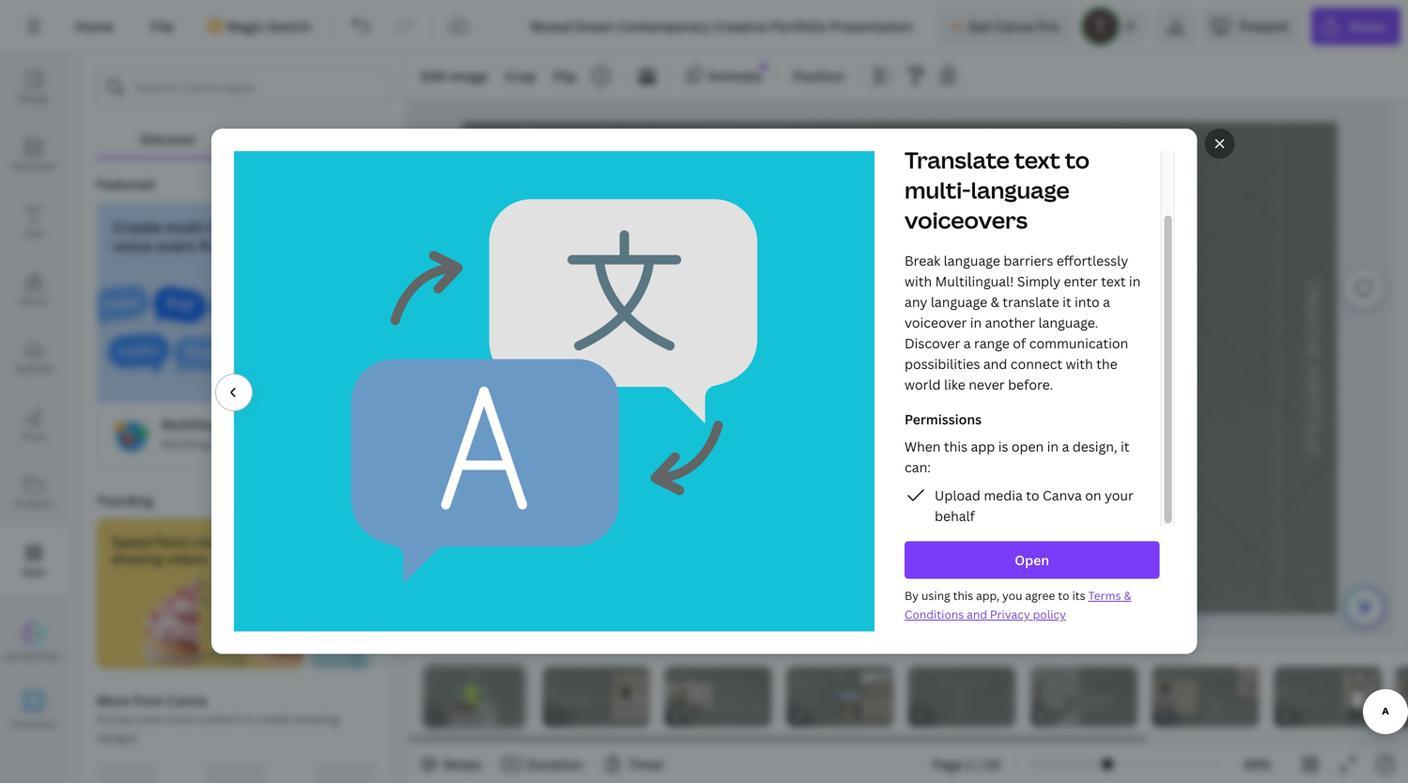 Task type: vqa. For each thing, say whether or not it's contained in the screenshot.
the bottom share
no



Task type: describe. For each thing, give the bounding box(es) containing it.
ai
[[81, 650, 90, 663]]

elements button
[[0, 121, 68, 189]]

10
[[985, 756, 1001, 774]]

multilingual image
[[113, 418, 150, 456]]

terms
[[1088, 588, 1121, 604]]

your
[[283, 130, 312, 148]]

behalf
[[935, 508, 975, 525]]

create multi-language voice overs from text
[[113, 217, 275, 256]]

from inside more from canva access even more content to create amazing designs
[[133, 692, 164, 710]]

permissions when this app is open in a design, it can:
[[905, 411, 1130, 477]]

it inside "permissions when this app is open in a design, it can:"
[[1121, 438, 1130, 456]]

terms & conditions and privacy policy
[[905, 588, 1132, 623]]

to inside more from canva access even more content to create amazing designs
[[243, 712, 255, 727]]

communication
[[1029, 335, 1128, 353]]

policy
[[1033, 607, 1066, 623]]

dynamic
[[372, 533, 427, 551]]

discover inside button
[[140, 130, 197, 148]]

videos
[[166, 550, 208, 568]]

enter
[[1064, 273, 1098, 291]]

app,
[[976, 588, 1000, 604]]

canva inside button
[[995, 17, 1034, 35]]

more from canva element
[[97, 763, 376, 784]]

1 e from the top
[[1303, 303, 1323, 313]]

olivia
[[772, 244, 1026, 348]]

get canva pro
[[969, 17, 1059, 35]]

of
[[1013, 335, 1026, 353]]

text inside create multi-language voice overs from text
[[238, 236, 267, 256]]

projects button
[[0, 459, 68, 527]]

magic switch
[[227, 17, 311, 35]]

resume
[[42, 650, 78, 663]]

switch
[[268, 17, 311, 35]]

conditions
[[905, 607, 964, 623]]

to inside upload media to canva on your behalf
[[1026, 487, 1040, 505]]

this for app,
[[953, 588, 973, 604]]

range
[[974, 335, 1010, 353]]

speed
[[242, 533, 281, 551]]

shade
[[413, 550, 453, 568]]

job and resume ai button
[[0, 610, 90, 677]]

media
[[984, 487, 1023, 505]]

content
[[197, 712, 240, 727]]

brand button
[[0, 257, 68, 324]]

when
[[905, 438, 941, 456]]

language.
[[1039, 314, 1098, 332]]

text button
[[0, 189, 68, 257]]

app
[[971, 438, 995, 456]]

effortlessly
[[1057, 252, 1129, 270]]

in inside "permissions when this app is open in a design, it can:"
[[1047, 438, 1059, 456]]

apps button
[[0, 527, 68, 595]]

magic
[[227, 17, 264, 35]]

duration
[[527, 756, 583, 774]]

draw
[[22, 430, 46, 443]]

/
[[976, 756, 982, 774]]

it inside break language barriers effortlessly with multilingual! simply enter text in any language & translate it into a voiceover in another language. discover a range of communication possibilities and connect with the world like never before.
[[1063, 293, 1072, 311]]

voiceover
[[905, 314, 967, 332]]

agree
[[1025, 588, 1055, 604]]

another
[[985, 314, 1035, 332]]

3 o from the top
[[1303, 443, 1323, 456]]

creates
[[191, 533, 239, 551]]

more
[[166, 712, 195, 727]]

on
[[1085, 487, 1102, 505]]

create for voice
[[113, 217, 161, 237]]

canva inside upload media to canva on your behalf
[[1043, 487, 1082, 505]]

overs inside create multi-language voice overs from text
[[156, 236, 196, 256]]

pro
[[1037, 17, 1059, 35]]

break
[[905, 252, 941, 270]]

upload
[[935, 487, 981, 505]]

into
[[1075, 293, 1100, 311]]

open
[[1015, 552, 1049, 570]]

multilingual multilingual voice overs
[[162, 416, 290, 452]]

featured
[[97, 175, 154, 193]]

voice inside create multi-language voice overs from text
[[113, 236, 152, 256]]

uploads
[[15, 363, 53, 375]]

duration button
[[497, 750, 591, 780]]

text inside the translate text to multi-language voiceovers
[[1014, 145, 1060, 175]]

your
[[1105, 487, 1134, 505]]

with for create dynamic color palettes with shade
[[382, 550, 410, 568]]

world
[[905, 376, 941, 394]]

using
[[922, 588, 950, 604]]

l
[[1303, 430, 1323, 438]]

timer button
[[598, 750, 673, 780]]

permissions
[[905, 411, 982, 429]]

barriers
[[1004, 252, 1053, 270]]

elements
[[12, 160, 55, 172]]

connect
[[1011, 355, 1063, 373]]

before.
[[1008, 376, 1053, 394]]

1 i from the top
[[1303, 334, 1323, 339]]

draw button
[[0, 392, 68, 459]]

1 o from the top
[[1303, 374, 1323, 387]]

even
[[137, 712, 164, 727]]

flip button
[[546, 61, 584, 91]]

c r e a t i v e p o r t f o l i o
[[1303, 281, 1323, 456]]

like
[[944, 376, 966, 394]]

notes button
[[413, 750, 489, 780]]

a left range
[[964, 335, 971, 353]]

open
[[1012, 438, 1044, 456]]

any
[[905, 293, 928, 311]]



Task type: locate. For each thing, give the bounding box(es) containing it.
apps
[[316, 130, 347, 148]]

2 horizontal spatial in
[[1129, 273, 1141, 291]]

timer
[[628, 756, 665, 774]]

0 vertical spatial create
[[113, 217, 161, 237]]

1 horizontal spatial from
[[199, 236, 235, 256]]

canva left "pro"
[[995, 17, 1034, 35]]

a right into
[[1103, 293, 1110, 311]]

0 horizontal spatial from
[[133, 692, 164, 710]]

0 vertical spatial canva
[[995, 17, 1034, 35]]

1 vertical spatial text
[[238, 236, 267, 256]]

1 vertical spatial create
[[326, 533, 369, 551]]

create inside create multi-language voice overs from text
[[113, 217, 161, 237]]

the
[[1097, 355, 1118, 373]]

translate
[[905, 145, 1010, 175]]

with down communication
[[1066, 355, 1093, 373]]

1 vertical spatial voice
[[228, 436, 257, 452]]

e down c
[[1303, 303, 1323, 313]]

page 1 / 10
[[933, 756, 1001, 774]]

1 horizontal spatial in
[[1047, 438, 1059, 456]]

remove
[[869, 277, 910, 291]]

t up v
[[1303, 324, 1323, 334]]

o
[[1303, 374, 1323, 387], [1303, 417, 1323, 430], [1303, 443, 1323, 456]]

creative
[[485, 378, 505, 457]]

this for app
[[944, 438, 968, 456]]

translate text to multi-language voiceovers
[[905, 145, 1090, 236]]

2 vertical spatial canva
[[167, 692, 207, 710]]

and inside terms & conditions and privacy policy
[[967, 607, 987, 623]]

portfolio
[[485, 282, 505, 373]]

color
[[430, 533, 463, 551]]

1 vertical spatial t
[[1303, 397, 1323, 407]]

& inside terms & conditions and privacy policy
[[1124, 588, 1132, 604]]

2 t from the top
[[1303, 397, 1323, 407]]

v
[[1303, 339, 1323, 350]]

e up p
[[1303, 350, 1323, 360]]

a left design,
[[1062, 438, 1069, 456]]

can:
[[905, 459, 931, 477]]

0 vertical spatial i
[[1303, 334, 1323, 339]]

1 vertical spatial r
[[1303, 387, 1323, 397]]

get canva pro button
[[938, 8, 1074, 45]]

0 horizontal spatial text
[[238, 236, 267, 256]]

create down featured on the top left of the page
[[113, 217, 161, 237]]

and down range
[[984, 355, 1007, 373]]

brand
[[20, 295, 48, 308]]

text
[[1014, 145, 1060, 175], [238, 236, 267, 256], [1101, 273, 1126, 291]]

2 horizontal spatial with
[[1066, 355, 1093, 373]]

multilingual image
[[98, 271, 346, 403]]

0 vertical spatial voice
[[113, 236, 152, 256]]

from up even
[[133, 692, 164, 710]]

0 horizontal spatial create
[[113, 217, 161, 237]]

palettes
[[326, 550, 379, 568]]

1 horizontal spatial create
[[326, 533, 369, 551]]

0 vertical spatial and
[[984, 355, 1007, 373]]

home
[[75, 17, 113, 35]]

paint
[[155, 533, 188, 551]]

1 multilingual from the top
[[162, 416, 238, 434]]

this left 'app,'
[[953, 588, 973, 604]]

access
[[97, 712, 135, 727]]

f
[[1303, 407, 1323, 417]]

0 horizontal spatial multi-
[[165, 217, 209, 237]]

in up range
[[970, 314, 982, 332]]

0 vertical spatial overs
[[156, 236, 196, 256]]

with up any at the top of page
[[905, 273, 932, 291]]

c
[[1303, 281, 1323, 293]]

uploads button
[[0, 324, 68, 392]]

1 horizontal spatial discover
[[905, 335, 960, 353]]

1 horizontal spatial voice
[[228, 436, 257, 452]]

and
[[984, 355, 1007, 373], [967, 607, 987, 623]]

remove watermarks
[[869, 277, 971, 291]]

it right design,
[[1121, 438, 1130, 456]]

i
[[1303, 334, 1323, 339], [1303, 438, 1323, 443]]

0 vertical spatial t
[[1303, 324, 1323, 334]]

canva assistant image
[[1354, 597, 1377, 619]]

get
[[969, 17, 991, 35]]

0 vertical spatial o
[[1303, 374, 1323, 387]]

apps
[[22, 566, 45, 578]]

break language barriers effortlessly with multilingual! simply enter text in any language & translate it into a voiceover in another language. discover a range of communication possibilities and connect with the world like never before.
[[905, 252, 1141, 394]]

side panel tab list
[[0, 54, 90, 745]]

voiceovers
[[905, 205, 1028, 236]]

1 vertical spatial in
[[970, 314, 982, 332]]

design button
[[0, 54, 68, 121]]

it left into
[[1063, 293, 1072, 311]]

Design title text field
[[516, 8, 930, 45]]

1 vertical spatial overs
[[260, 436, 290, 452]]

1 horizontal spatial multi-
[[905, 175, 971, 206]]

1 vertical spatial with
[[1066, 355, 1093, 373]]

in right enter
[[1129, 273, 1141, 291]]

1 vertical spatial e
[[1303, 350, 1323, 360]]

a snapshot of image-to-speed-drawing video conversion. a hand is coloring in the right half of a the image of a cupcake while the left half is already colored. image
[[97, 575, 303, 665]]

canva left on
[[1043, 487, 1082, 505]]

multilingual
[[162, 416, 238, 434], [162, 436, 226, 452]]

page
[[933, 756, 963, 774]]

create inside create dynamic color palettes with shade
[[326, 533, 369, 551]]

flip
[[553, 67, 577, 85]]

privacy
[[990, 607, 1030, 623]]

a
[[1103, 293, 1110, 311], [1303, 313, 1323, 324], [964, 335, 971, 353], [1062, 438, 1069, 456]]

possibilities
[[905, 355, 980, 373]]

e
[[1303, 303, 1323, 313], [1303, 350, 1323, 360]]

voiceover
[[11, 718, 57, 731]]

terms & conditions and privacy policy link
[[905, 588, 1132, 623]]

1 t from the top
[[1303, 324, 1323, 334]]

0 horizontal spatial in
[[970, 314, 982, 332]]

1 r from the top
[[1303, 293, 1323, 303]]

i down f
[[1303, 438, 1323, 443]]

1 vertical spatial &
[[1124, 588, 1132, 604]]

2 i from the top
[[1303, 438, 1323, 443]]

creative portfolio
[[485, 282, 505, 457]]

a up v
[[1303, 313, 1323, 324]]

overs inside multilingual multilingual voice overs
[[260, 436, 290, 452]]

2 e from the top
[[1303, 350, 1323, 360]]

a inside "permissions when this app is open in a design, it can:"
[[1062, 438, 1069, 456]]

0 horizontal spatial &
[[991, 293, 999, 311]]

amazing
[[295, 712, 339, 727]]

discover down voiceover
[[905, 335, 960, 353]]

1 vertical spatial from
[[133, 692, 164, 710]]

0 vertical spatial it
[[1063, 293, 1072, 311]]

1 vertical spatial i
[[1303, 438, 1323, 443]]

cute turtle dabbing cartoon vector illustration image
[[816, 270, 984, 467]]

in right open
[[1047, 438, 1059, 456]]

and down 'app,'
[[967, 607, 987, 623]]

0 vertical spatial from
[[199, 236, 235, 256]]

equations (beta) image
[[363, 271, 611, 403]]

you
[[1002, 588, 1023, 604]]

design,
[[1073, 438, 1118, 456]]

by
[[905, 588, 919, 604]]

2 r from the top
[[1303, 387, 1323, 397]]

create dynamic color palettes with shade
[[326, 533, 463, 568]]

2 vertical spatial with
[[382, 550, 410, 568]]

1 horizontal spatial with
[[905, 273, 932, 291]]

to inside the translate text to multi-language voiceovers
[[1065, 145, 1090, 175]]

create left dynamic at the left bottom
[[326, 533, 369, 551]]

2 vertical spatial o
[[1303, 443, 1323, 456]]

canva up more
[[167, 692, 207, 710]]

translate
[[1003, 293, 1059, 311]]

1 horizontal spatial canva
[[995, 17, 1034, 35]]

1 horizontal spatial it
[[1121, 438, 1130, 456]]

create
[[257, 712, 292, 727]]

to
[[1065, 145, 1090, 175], [1026, 487, 1040, 505], [1058, 588, 1070, 604], [243, 712, 255, 727]]

2 multilingual from the top
[[162, 436, 226, 452]]

this left app at the right of the page
[[944, 438, 968, 456]]

and
[[21, 650, 40, 663]]

&
[[991, 293, 999, 311], [1124, 588, 1132, 604]]

t
[[1303, 324, 1323, 334], [1303, 397, 1323, 407]]

2 vertical spatial in
[[1047, 438, 1059, 456]]

& up the another
[[991, 293, 999, 311]]

this inside "permissions when this app is open in a design, it can:"
[[944, 438, 968, 456]]

0 vertical spatial with
[[905, 273, 932, 291]]

2 o from the top
[[1303, 417, 1323, 430]]

discover inside break language barriers effortlessly with multilingual! simply enter text in any language & translate it into a voiceover in another language. discover a range of communication possibilities and connect with the world like never before.
[[905, 335, 960, 353]]

1 vertical spatial it
[[1121, 438, 1130, 456]]

0 horizontal spatial overs
[[156, 236, 196, 256]]

o up f
[[1303, 374, 1323, 387]]

0 horizontal spatial it
[[1063, 293, 1072, 311]]

multi- inside create multi-language voice overs from text
[[165, 217, 209, 237]]

0 vertical spatial in
[[1129, 273, 1141, 291]]

0 horizontal spatial canva
[[167, 692, 207, 710]]

page 1 image
[[421, 667, 528, 727]]

0 vertical spatial multi-
[[905, 175, 971, 206]]

remove watermarks button
[[863, 277, 977, 291]]

upload media to canva on your behalf
[[935, 487, 1134, 525]]

discover up featured on the top left of the page
[[140, 130, 197, 148]]

canva
[[995, 17, 1034, 35], [1043, 487, 1082, 505], [167, 692, 207, 710]]

a picture of a dog's face vertically divided into two parts. face's left side is blurry and right side is clear. image
[[311, 575, 518, 669]]

2 horizontal spatial canva
[[1043, 487, 1082, 505]]

job
[[2, 650, 19, 663]]

0 vertical spatial r
[[1303, 293, 1323, 303]]

2 horizontal spatial text
[[1101, 273, 1126, 291]]

o down p
[[1303, 417, 1323, 430]]

it
[[1063, 293, 1072, 311], [1121, 438, 1130, 456]]

0 vertical spatial this
[[944, 438, 968, 456]]

i up p
[[1303, 334, 1323, 339]]

language inside create multi-language voice overs from text
[[209, 217, 275, 237]]

& inside break language barriers effortlessly with multilingual! simply enter text in any language & translate it into a voiceover in another language. discover a range of communication possibilities and connect with the world like never before.
[[991, 293, 999, 311]]

with for break language barriers effortlessly with multilingual! simply enter text in any language & translate it into a voiceover in another language. discover a range of communication possibilities and connect with the world like never before.
[[905, 273, 932, 291]]

and inside break language barriers effortlessly with multilingual! simply enter text in any language & translate it into a voiceover in another language. discover a range of communication possibilities and connect with the world like never before.
[[984, 355, 1007, 373]]

1 vertical spatial this
[[953, 588, 973, 604]]

Search Canva apps search field
[[134, 70, 352, 105]]

multi- inside the translate text to multi-language voiceovers
[[905, 175, 971, 206]]

r up v
[[1303, 293, 1323, 303]]

1 vertical spatial canva
[[1043, 487, 1082, 505]]

1 vertical spatial multi-
[[165, 217, 209, 237]]

from up multilingual image at the left
[[199, 236, 235, 256]]

o down 'l'
[[1303, 443, 1323, 456]]

1 vertical spatial and
[[967, 607, 987, 623]]

0 vertical spatial discover
[[140, 130, 197, 148]]

speed
[[112, 533, 152, 551]]

0 vertical spatial multilingual
[[162, 416, 238, 434]]

1 horizontal spatial &
[[1124, 588, 1132, 604]]

0 vertical spatial &
[[991, 293, 999, 311]]

t up 'l'
[[1303, 397, 1323, 407]]

r up f
[[1303, 387, 1323, 397]]

text inside break language barriers effortlessly with multilingual! simply enter text in any language & translate it into a voiceover in another language. discover a range of communication possibilities and connect with the world like never before.
[[1101, 273, 1126, 291]]

0 vertical spatial text
[[1014, 145, 1060, 175]]

1 horizontal spatial overs
[[260, 436, 290, 452]]

from inside create multi-language voice overs from text
[[199, 236, 235, 256]]

2 vertical spatial text
[[1101, 273, 1126, 291]]

1 horizontal spatial text
[[1014, 145, 1060, 175]]

with inside create dynamic color palettes with shade
[[382, 550, 410, 568]]

wilson
[[746, 320, 1052, 423]]

1 vertical spatial multilingual
[[162, 436, 226, 452]]

0 vertical spatial e
[[1303, 303, 1323, 313]]

0 horizontal spatial discover
[[140, 130, 197, 148]]

more
[[97, 692, 130, 710]]

& right 'terms' at the right of the page
[[1124, 588, 1132, 604]]

voiceover button
[[0, 677, 68, 745]]

0 horizontal spatial voice
[[113, 236, 152, 256]]

canva inside more from canva access even more content to create amazing designs
[[167, 692, 207, 710]]

hand drawn fireworks image
[[878, 171, 923, 216]]

1 vertical spatial discover
[[905, 335, 960, 353]]

language inside the translate text to multi-language voiceovers
[[971, 175, 1070, 206]]

create for palettes
[[326, 533, 369, 551]]

1 vertical spatial o
[[1303, 417, 1323, 430]]

with left the shade
[[382, 550, 410, 568]]

its
[[1072, 588, 1086, 604]]

main menu bar
[[0, 0, 1408, 54]]

simply
[[1017, 273, 1061, 291]]

0 horizontal spatial with
[[382, 550, 410, 568]]

voice inside multilingual multilingual voice overs
[[228, 436, 257, 452]]

Page title text field
[[443, 708, 450, 727]]



